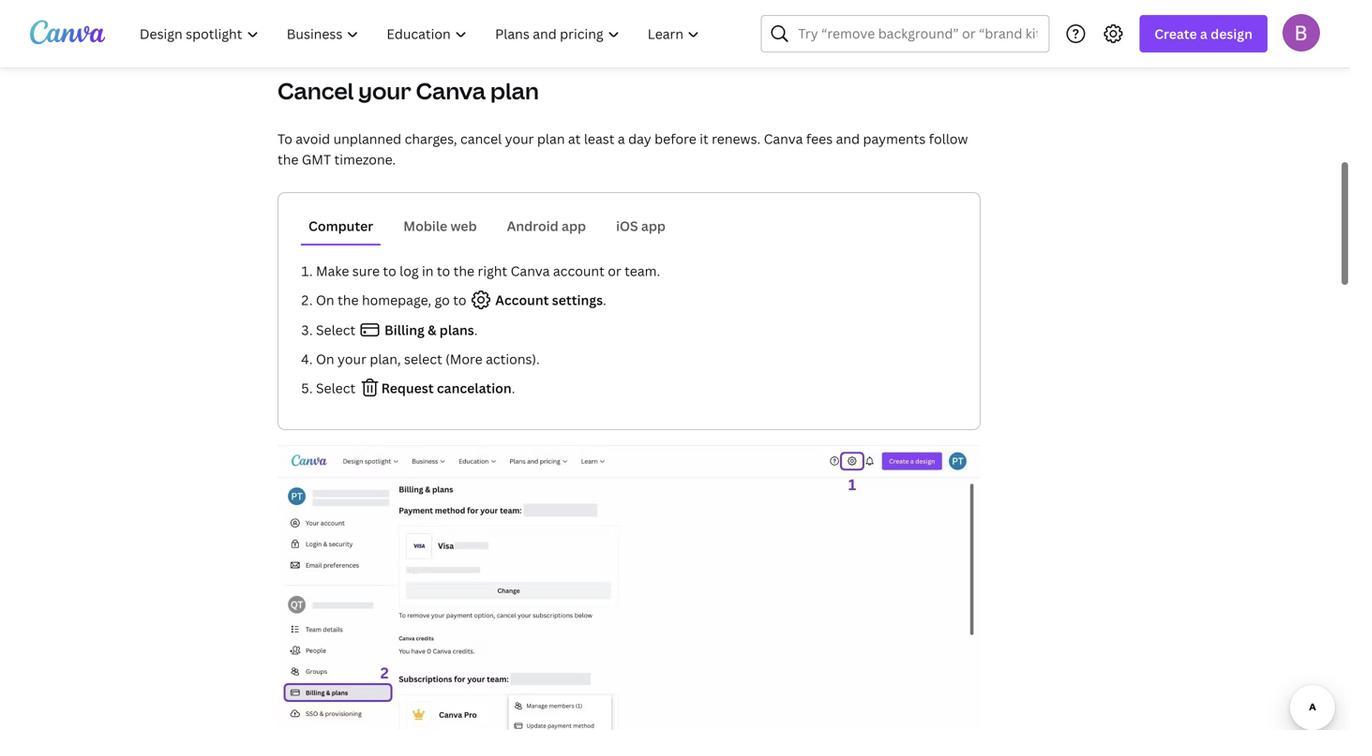 Task type: describe. For each thing, give the bounding box(es) containing it.
follow
[[929, 130, 969, 148]]

select for billing & plans
[[316, 321, 359, 339]]

request cancelation
[[381, 379, 512, 397]]

android
[[507, 217, 559, 235]]

create a design button
[[1140, 15, 1268, 53]]

computer
[[309, 217, 374, 235]]

go
[[435, 291, 450, 309]]

app for ios app
[[642, 217, 666, 235]]

cancelation
[[437, 379, 512, 397]]

2 vertical spatial canva
[[511, 262, 550, 280]]

make sure to log in to the right canva account or team.
[[316, 262, 661, 280]]

your for cancel your canva plan
[[359, 76, 411, 106]]

1 vertical spatial the
[[454, 262, 475, 280]]

android app
[[507, 217, 586, 235]]

select for request cancelation
[[316, 379, 359, 397]]

&
[[428, 321, 437, 339]]

least
[[584, 130, 615, 148]]

account settings
[[492, 291, 603, 309]]

account
[[553, 262, 605, 280]]

gmt
[[302, 151, 331, 168]]

avoid
[[296, 130, 330, 148]]

in
[[422, 262, 434, 280]]

and
[[836, 130, 860, 148]]

right
[[478, 262, 508, 280]]

before
[[655, 130, 697, 148]]

homepage,
[[362, 291, 432, 309]]

unplanned
[[334, 130, 402, 148]]

payments
[[864, 130, 926, 148]]

timezone.
[[334, 151, 396, 168]]

cancel
[[278, 76, 354, 106]]

mobile
[[404, 217, 448, 235]]

plan,
[[370, 350, 401, 368]]

it
[[700, 130, 709, 148]]

make
[[316, 262, 349, 280]]

billing
[[385, 321, 425, 339]]

ios app
[[616, 217, 666, 235]]

cancel
[[461, 130, 502, 148]]

on for on the homepage, go to
[[316, 291, 335, 309]]

0 horizontal spatial canva
[[416, 76, 486, 106]]

billing & plans
[[381, 321, 474, 339]]

or
[[608, 262, 622, 280]]

ios app button
[[609, 208, 673, 244]]

1 horizontal spatial to
[[437, 262, 450, 280]]

top level navigation element
[[128, 15, 716, 53]]

(more
[[446, 350, 483, 368]]

Try "remove background" or "brand kit" search field
[[799, 16, 1038, 52]]

on your plan, select (more actions).
[[316, 350, 540, 368]]



Task type: locate. For each thing, give the bounding box(es) containing it.
plan inside the to avoid unplanned charges, cancel your plan at least a day before it renews. canva fees and payments follow the gmt timezone.
[[537, 130, 565, 148]]

0 horizontal spatial .
[[474, 321, 478, 339]]

1 horizontal spatial a
[[1201, 25, 1208, 43]]

to
[[278, 130, 293, 148]]

1 horizontal spatial the
[[338, 291, 359, 309]]

your left plan,
[[338, 350, 367, 368]]

0 horizontal spatial app
[[562, 217, 586, 235]]

1 horizontal spatial .
[[512, 379, 515, 397]]

to left log
[[383, 262, 397, 280]]

2 vertical spatial the
[[338, 291, 359, 309]]

create
[[1155, 25, 1198, 43]]

settings
[[552, 291, 603, 309]]

0 vertical spatial select
[[316, 321, 359, 339]]

1 vertical spatial a
[[618, 130, 625, 148]]

2 on from the top
[[316, 350, 335, 368]]

1 vertical spatial canva
[[764, 130, 803, 148]]

1 vertical spatial plan
[[537, 130, 565, 148]]

on down make
[[316, 291, 335, 309]]

0 horizontal spatial to
[[383, 262, 397, 280]]

a inside the to avoid unplanned charges, cancel your plan at least a day before it renews. canva fees and payments follow the gmt timezone.
[[618, 130, 625, 148]]

. for account settings
[[603, 291, 607, 309]]

on the homepage, go to
[[316, 291, 470, 309]]

a inside dropdown button
[[1201, 25, 1208, 43]]

1 app from the left
[[562, 217, 586, 235]]

cancel your canva plan
[[278, 76, 539, 106]]

1 horizontal spatial app
[[642, 217, 666, 235]]

computer button
[[301, 208, 381, 244]]

1 horizontal spatial canva
[[511, 262, 550, 280]]

plan left at
[[537, 130, 565, 148]]

2 vertical spatial .
[[512, 379, 515, 397]]

. up (more
[[474, 321, 478, 339]]

plan up cancel
[[491, 76, 539, 106]]

on for on your plan, select (more actions).
[[316, 350, 335, 368]]

canva up charges,
[[416, 76, 486, 106]]

plan
[[491, 76, 539, 106], [537, 130, 565, 148]]

2 horizontal spatial to
[[453, 291, 467, 309]]

0 vertical spatial canva
[[416, 76, 486, 106]]

the left right
[[454, 262, 475, 280]]

the down make
[[338, 291, 359, 309]]

. down actions).
[[512, 379, 515, 397]]

android app button
[[500, 208, 594, 244]]

. for billing & plans
[[474, 321, 478, 339]]

your up unplanned
[[359, 76, 411, 106]]

a left day
[[618, 130, 625, 148]]

0 vertical spatial a
[[1201, 25, 1208, 43]]

day
[[629, 130, 652, 148]]

0 vertical spatial on
[[316, 291, 335, 309]]

your
[[359, 76, 411, 106], [505, 130, 534, 148], [338, 350, 367, 368]]

0 horizontal spatial a
[[618, 130, 625, 148]]

1 vertical spatial your
[[505, 130, 534, 148]]

charges,
[[405, 130, 457, 148]]

null image
[[278, 446, 981, 731]]

the inside the to avoid unplanned charges, cancel your plan at least a day before it renews. canva fees and payments follow the gmt timezone.
[[278, 151, 299, 168]]

2 select from the top
[[316, 379, 359, 397]]

app for android app
[[562, 217, 586, 235]]

1 select from the top
[[316, 321, 359, 339]]

your for on your plan, select (more actions).
[[338, 350, 367, 368]]

to
[[383, 262, 397, 280], [437, 262, 450, 280], [453, 291, 467, 309]]

web
[[451, 217, 477, 235]]

select left request on the bottom of page
[[316, 379, 359, 397]]

app
[[562, 217, 586, 235], [642, 217, 666, 235]]

the down to
[[278, 151, 299, 168]]

ios
[[616, 217, 638, 235]]

to right in
[[437, 262, 450, 280]]

select down make
[[316, 321, 359, 339]]

log
[[400, 262, 419, 280]]

. for request cancelation
[[512, 379, 515, 397]]

2 app from the left
[[642, 217, 666, 235]]

to avoid unplanned charges, cancel your plan at least a day before it renews. canva fees and payments follow the gmt timezone.
[[278, 130, 969, 168]]

2 horizontal spatial .
[[603, 291, 607, 309]]

0 vertical spatial plan
[[491, 76, 539, 106]]

renews.
[[712, 130, 761, 148]]

select
[[404, 350, 443, 368]]

bob builder image
[[1283, 14, 1321, 51]]

2 horizontal spatial the
[[454, 262, 475, 280]]

select
[[316, 321, 359, 339], [316, 379, 359, 397]]

0 horizontal spatial the
[[278, 151, 299, 168]]

canva up account at the top of page
[[511, 262, 550, 280]]

.
[[603, 291, 607, 309], [474, 321, 478, 339], [512, 379, 515, 397]]

app right "android"
[[562, 217, 586, 235]]

mobile web button
[[396, 208, 485, 244]]

1 on from the top
[[316, 291, 335, 309]]

app right ios
[[642, 217, 666, 235]]

the
[[278, 151, 299, 168], [454, 262, 475, 280], [338, 291, 359, 309]]

request
[[381, 379, 434, 397]]

. down account
[[603, 291, 607, 309]]

a left design
[[1201, 25, 1208, 43]]

canva inside the to avoid unplanned charges, cancel your plan at least a day before it renews. canva fees and payments follow the gmt timezone.
[[764, 130, 803, 148]]

fees
[[807, 130, 833, 148]]

actions).
[[486, 350, 540, 368]]

mobile web
[[404, 217, 477, 235]]

1 vertical spatial .
[[474, 321, 478, 339]]

team.
[[625, 262, 661, 280]]

0 vertical spatial .
[[603, 291, 607, 309]]

1 vertical spatial on
[[316, 350, 335, 368]]

2 vertical spatial your
[[338, 350, 367, 368]]

0 vertical spatial your
[[359, 76, 411, 106]]

sure
[[353, 262, 380, 280]]

your inside the to avoid unplanned charges, cancel your plan at least a day before it renews. canva fees and payments follow the gmt timezone.
[[505, 130, 534, 148]]

0 vertical spatial the
[[278, 151, 299, 168]]

on
[[316, 291, 335, 309], [316, 350, 335, 368]]

account
[[496, 291, 549, 309]]

at
[[568, 130, 581, 148]]

a
[[1201, 25, 1208, 43], [618, 130, 625, 148]]

1 vertical spatial select
[[316, 379, 359, 397]]

canva
[[416, 76, 486, 106], [764, 130, 803, 148], [511, 262, 550, 280]]

design
[[1211, 25, 1253, 43]]

your right cancel
[[505, 130, 534, 148]]

on left plan,
[[316, 350, 335, 368]]

canva left fees
[[764, 130, 803, 148]]

create a design
[[1155, 25, 1253, 43]]

to right the go
[[453, 291, 467, 309]]

plans
[[440, 321, 474, 339]]

2 horizontal spatial canva
[[764, 130, 803, 148]]



Task type: vqa. For each thing, say whether or not it's contained in the screenshot.
mobile web
yes



